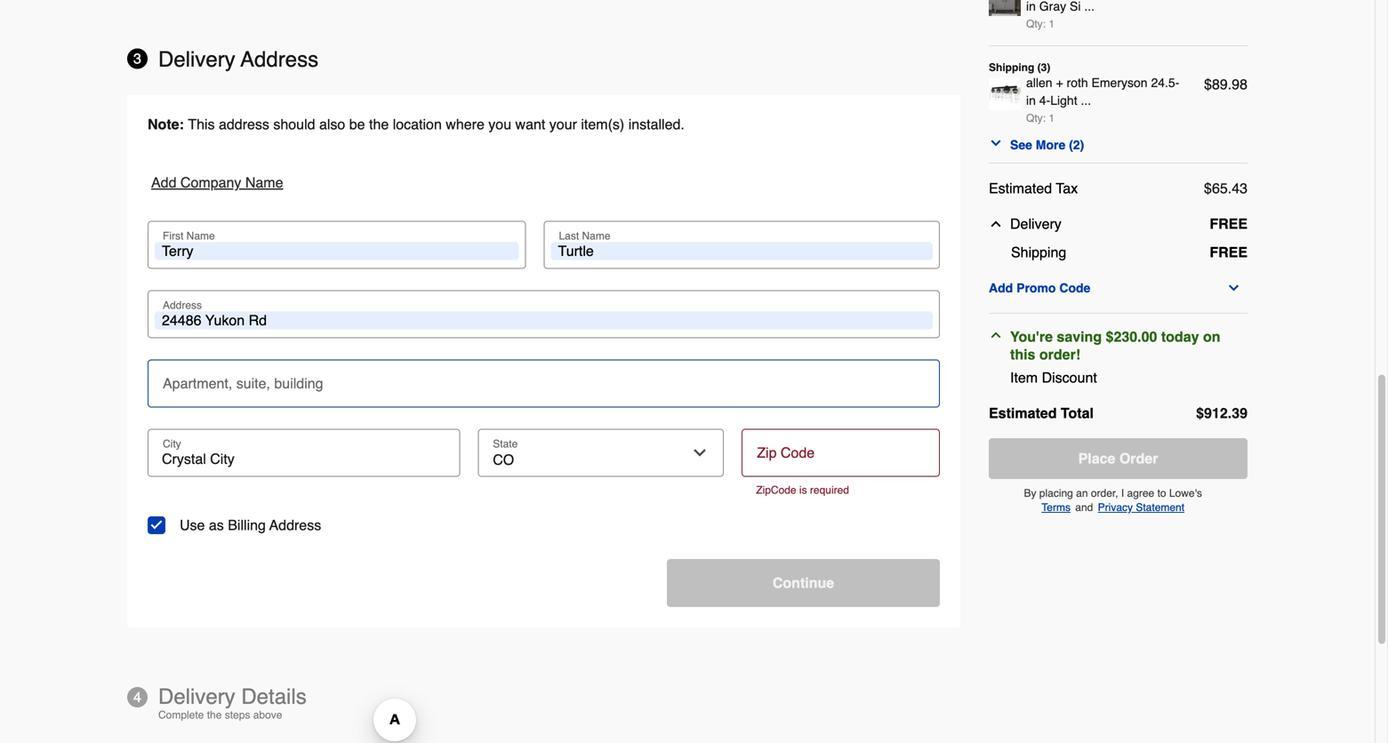Task type: vqa. For each thing, say whether or not it's contained in the screenshot.
the bottommost Once
no



Task type: locate. For each thing, give the bounding box(es) containing it.
4
[[133, 689, 141, 706]]

details
[[241, 685, 307, 709]]

should
[[273, 116, 315, 133]]

1 vertical spatial free
[[1210, 244, 1248, 261]]

free
[[1210, 216, 1248, 232], [1210, 244, 1248, 261]]

qty: down in
[[1026, 112, 1046, 124]]

1
[[1049, 18, 1055, 30], [1049, 112, 1055, 124]]

shipping
[[989, 61, 1034, 74], [1011, 244, 1066, 261]]

order,
[[1091, 487, 1118, 500]]

0 vertical spatial estimated
[[989, 180, 1052, 197]]

2 1 from the top
[[1049, 112, 1055, 124]]

0 vertical spatial qty:
[[1026, 18, 1046, 30]]

address up should at the top
[[241, 47, 318, 72]]

0 vertical spatial item image
[[989, 0, 1021, 16]]

tax
[[1056, 180, 1078, 197]]

2 estimated from the top
[[989, 405, 1057, 421]]

1 vertical spatial qty:
[[1026, 112, 1046, 124]]

3 . from the top
[[1228, 405, 1232, 421]]

delivery right 4 at the bottom of the page
[[158, 685, 235, 709]]

add left 'promo'
[[989, 281, 1013, 295]]

1 vertical spatial 1
[[1049, 112, 1055, 124]]

address
[[241, 47, 318, 72], [269, 517, 321, 534]]

zipcode is required
[[756, 484, 849, 497]]

chevron up image for you're saving  $230.00  today on this order!
[[989, 328, 1003, 342]]

3
[[133, 50, 141, 67]]

$ for 65
[[1204, 180, 1212, 197]]

delivery right 3
[[158, 47, 235, 72]]

1 vertical spatial delivery
[[1010, 216, 1061, 232]]

1 chevron up image from the top
[[989, 217, 1003, 231]]

estimated down see
[[989, 180, 1052, 197]]

item image
[[989, 0, 1021, 16], [989, 78, 1021, 110]]

continue
[[773, 575, 834, 591]]

item image left in
[[989, 78, 1021, 110]]

delivery inside delivery details complete the steps above
[[158, 685, 235, 709]]

agree
[[1127, 487, 1154, 500]]

total
[[1061, 405, 1094, 421]]

be
[[349, 116, 365, 133]]

0 vertical spatial the
[[369, 116, 389, 133]]

qty: 1
[[1026, 18, 1055, 30], [1026, 112, 1055, 124]]

region
[[127, 95, 960, 628]]

(2)
[[1069, 138, 1084, 152]]

continue button
[[667, 559, 940, 607]]

complete
[[158, 709, 204, 722]]

on
[[1203, 329, 1220, 345]]

place order button
[[989, 438, 1248, 479], [989, 438, 1248, 479]]

1 vertical spatial $
[[1204, 180, 1212, 197]]

0 vertical spatial 1
[[1049, 18, 1055, 30]]

0 vertical spatial add
[[151, 174, 176, 191]]

65
[[1212, 180, 1228, 197]]

1 vertical spatial item image
[[989, 78, 1021, 110]]

order
[[1119, 450, 1158, 467]]

1 vertical spatial shipping
[[1011, 244, 1066, 261]]

add
[[151, 174, 176, 191], [989, 281, 1013, 295]]

1 down 4-
[[1049, 112, 1055, 124]]

light
[[1050, 93, 1077, 108]]

24.5-
[[1151, 76, 1179, 90]]

where
[[446, 116, 484, 133]]

qty: 1 down 4-
[[1026, 112, 1055, 124]]

4-
[[1039, 93, 1050, 108]]

shipping (3)
[[989, 61, 1050, 74]]

saving
[[1057, 329, 1102, 345]]

0 vertical spatial .
[[1228, 76, 1232, 92]]

add company name
[[151, 174, 283, 191]]

1 horizontal spatial add
[[989, 281, 1013, 295]]

qty: 1 up (3)
[[1026, 18, 1055, 30]]

address
[[219, 116, 269, 133]]

None telephone field
[[749, 429, 933, 468]]

place order
[[1078, 450, 1158, 467]]

1 qty: 1 from the top
[[1026, 18, 1055, 30]]

1 vertical spatial chevron up image
[[989, 328, 1003, 342]]

912
[[1204, 405, 1228, 421]]

qty:
[[1026, 18, 1046, 30], [1026, 112, 1046, 124]]

chevron up image
[[989, 217, 1003, 231], [989, 328, 1003, 342]]

see more (2)
[[1010, 138, 1084, 152]]

None text field
[[551, 242, 933, 260], [155, 312, 933, 329], [155, 360, 933, 399], [551, 242, 933, 260], [155, 312, 933, 329], [155, 360, 933, 399]]

1 . from the top
[[1228, 76, 1232, 92]]

. for 912
[[1228, 405, 1232, 421]]

qty: up (3)
[[1026, 18, 1046, 30]]

$ for 912
[[1196, 405, 1204, 421]]

2 free from the top
[[1210, 244, 1248, 261]]

$ left "39"
[[1196, 405, 1204, 421]]

1 1 from the top
[[1049, 18, 1055, 30]]

1 up (3)
[[1049, 18, 1055, 30]]

item
[[1010, 369, 1038, 386]]

$ 89 . 98
[[1204, 76, 1248, 92]]

None text field
[[155, 242, 519, 260], [155, 450, 453, 468], [155, 242, 519, 260], [155, 450, 453, 468]]

...
[[1081, 93, 1091, 108]]

add left company
[[151, 174, 176, 191]]

1 vertical spatial .
[[1228, 180, 1232, 197]]

1 vertical spatial the
[[207, 709, 222, 722]]

2 vertical spatial .
[[1228, 405, 1232, 421]]

free up chevron down icon
[[1210, 244, 1248, 261]]

98
[[1232, 76, 1248, 92]]

shipping up add promo code
[[1011, 244, 1066, 261]]

0 horizontal spatial add
[[151, 174, 176, 191]]

order!
[[1039, 346, 1080, 363]]

delivery for delivery
[[1010, 216, 1061, 232]]

1 horizontal spatial the
[[369, 116, 389, 133]]

zipcode
[[756, 484, 796, 497]]

place
[[1078, 450, 1115, 467]]

chevron up image down estimated tax
[[989, 217, 1003, 231]]

chevron up image inside you're saving  $230.00  today on this order! link
[[989, 328, 1003, 342]]

estimated down item
[[989, 405, 1057, 421]]

statement
[[1136, 501, 1184, 514]]

2 . from the top
[[1228, 180, 1232, 197]]

2 vertical spatial $
[[1196, 405, 1204, 421]]

promo
[[1016, 281, 1056, 295]]

allen + roth emeryson 24.5- in 4-light ...
[[1026, 76, 1179, 108]]

shipping up allen
[[989, 61, 1034, 74]]

0 vertical spatial delivery
[[158, 47, 235, 72]]

installed.
[[628, 116, 685, 133]]

$ left the 43
[[1204, 180, 1212, 197]]

delivery for delivery details complete the steps above
[[158, 685, 235, 709]]

you
[[488, 116, 511, 133]]

0 vertical spatial chevron up image
[[989, 217, 1003, 231]]

this
[[1010, 346, 1035, 363]]

0 vertical spatial $
[[1204, 76, 1212, 92]]

address right billing
[[269, 517, 321, 534]]

1 estimated from the top
[[989, 180, 1052, 197]]

item image up shipping (3)
[[989, 0, 1021, 16]]

2 vertical spatial delivery
[[158, 685, 235, 709]]

the left steps
[[207, 709, 222, 722]]

$ left 98
[[1204, 76, 1212, 92]]

add for add company name
[[151, 174, 176, 191]]

1 qty: from the top
[[1026, 18, 1046, 30]]

43
[[1232, 180, 1248, 197]]

chevron down image
[[1227, 281, 1241, 295]]

2 chevron up image from the top
[[989, 328, 1003, 342]]

the right the be
[[369, 116, 389, 133]]

privacy statement link
[[1098, 501, 1184, 514]]

1 vertical spatial qty: 1
[[1026, 112, 1055, 124]]

delivery
[[158, 47, 235, 72], [1010, 216, 1061, 232], [158, 685, 235, 709]]

2 qty: from the top
[[1026, 112, 1046, 124]]

delivery down estimated tax
[[1010, 216, 1061, 232]]

1 vertical spatial add
[[989, 281, 1013, 295]]

terms link
[[1041, 501, 1071, 514]]

0 vertical spatial qty: 1
[[1026, 18, 1055, 30]]

i
[[1121, 487, 1124, 500]]

terms
[[1041, 501, 1071, 514]]

. for 89
[[1228, 76, 1232, 92]]

emeryson
[[1092, 76, 1148, 90]]

1 vertical spatial estimated
[[989, 405, 1057, 421]]

today
[[1161, 329, 1199, 345]]

free down the $ 65 . 43
[[1210, 216, 1248, 232]]

.
[[1228, 76, 1232, 92], [1228, 180, 1232, 197], [1228, 405, 1232, 421]]

chevron up image left you're
[[989, 328, 1003, 342]]

0 horizontal spatial the
[[207, 709, 222, 722]]

0 vertical spatial free
[[1210, 216, 1248, 232]]

0 vertical spatial shipping
[[989, 61, 1034, 74]]

estimated
[[989, 180, 1052, 197], [989, 405, 1057, 421]]



Task type: describe. For each thing, give the bounding box(es) containing it.
discount
[[1042, 369, 1097, 386]]

89
[[1212, 76, 1228, 92]]

the inside delivery details complete the steps above
[[207, 709, 222, 722]]

you're
[[1010, 329, 1053, 345]]

region containing note:
[[127, 95, 960, 628]]

use
[[180, 517, 205, 534]]

estimated for estimated total
[[989, 405, 1057, 421]]

want
[[515, 116, 545, 133]]

an
[[1076, 487, 1088, 500]]

estimated for estimated tax
[[989, 180, 1052, 197]]

location
[[393, 116, 442, 133]]

shipping for shipping
[[1011, 244, 1066, 261]]

as
[[209, 517, 224, 534]]

$230.00
[[1106, 329, 1157, 345]]

estimated total
[[989, 405, 1094, 421]]

chevron up image for delivery
[[989, 217, 1003, 231]]

$ 912 . 39
[[1196, 405, 1248, 421]]

2 qty: 1 from the top
[[1026, 112, 1055, 124]]

0 vertical spatial address
[[241, 47, 318, 72]]

delivery details complete the steps above
[[158, 685, 307, 722]]

add for add promo code
[[989, 281, 1013, 295]]

company
[[180, 174, 241, 191]]

estimated tax
[[989, 180, 1078, 197]]

add promo code link
[[989, 277, 1248, 299]]

delivery address
[[158, 47, 318, 72]]

use as billing address
[[180, 517, 321, 534]]

item(s)
[[581, 116, 624, 133]]

this
[[188, 116, 215, 133]]

above
[[253, 709, 282, 722]]

add promo code
[[989, 281, 1090, 295]]

allen
[[1026, 76, 1052, 90]]

item discount
[[1010, 369, 1097, 386]]

chevron down image
[[989, 136, 1003, 150]]

. for 65
[[1228, 180, 1232, 197]]

you're saving  $230.00  today on this order!
[[1010, 329, 1220, 363]]

(3)
[[1037, 61, 1050, 74]]

by
[[1024, 487, 1036, 500]]

note: this address should also be the location where you want your item(s) installed.
[[148, 116, 685, 133]]

+
[[1056, 76, 1063, 90]]

billing
[[228, 517, 266, 534]]

code
[[1059, 281, 1090, 295]]

and
[[1075, 501, 1093, 514]]

name
[[245, 174, 283, 191]]

in
[[1026, 93, 1036, 108]]

privacy
[[1098, 501, 1133, 514]]

more
[[1036, 138, 1065, 152]]

see
[[1010, 138, 1032, 152]]

to
[[1157, 487, 1166, 500]]

39
[[1232, 405, 1248, 421]]

1 vertical spatial address
[[269, 517, 321, 534]]

2 item image from the top
[[989, 78, 1021, 110]]

placing
[[1039, 487, 1073, 500]]

1 item image from the top
[[989, 0, 1021, 16]]

lowe's
[[1169, 487, 1202, 500]]

by placing an order, i agree to lowe's terms and privacy statement
[[1024, 487, 1202, 514]]

required
[[810, 484, 849, 497]]

delivery for delivery address
[[158, 47, 235, 72]]

also
[[319, 116, 345, 133]]

note:
[[148, 116, 184, 133]]

is
[[799, 484, 807, 497]]

steps
[[225, 709, 250, 722]]

shipping for shipping (3)
[[989, 61, 1034, 74]]

$ 65 . 43
[[1204, 180, 1248, 197]]

your
[[549, 116, 577, 133]]

roth
[[1067, 76, 1088, 90]]

$ for 89
[[1204, 76, 1212, 92]]

1 free from the top
[[1210, 216, 1248, 232]]

you're saving  $230.00  today on this order! link
[[989, 328, 1240, 364]]



